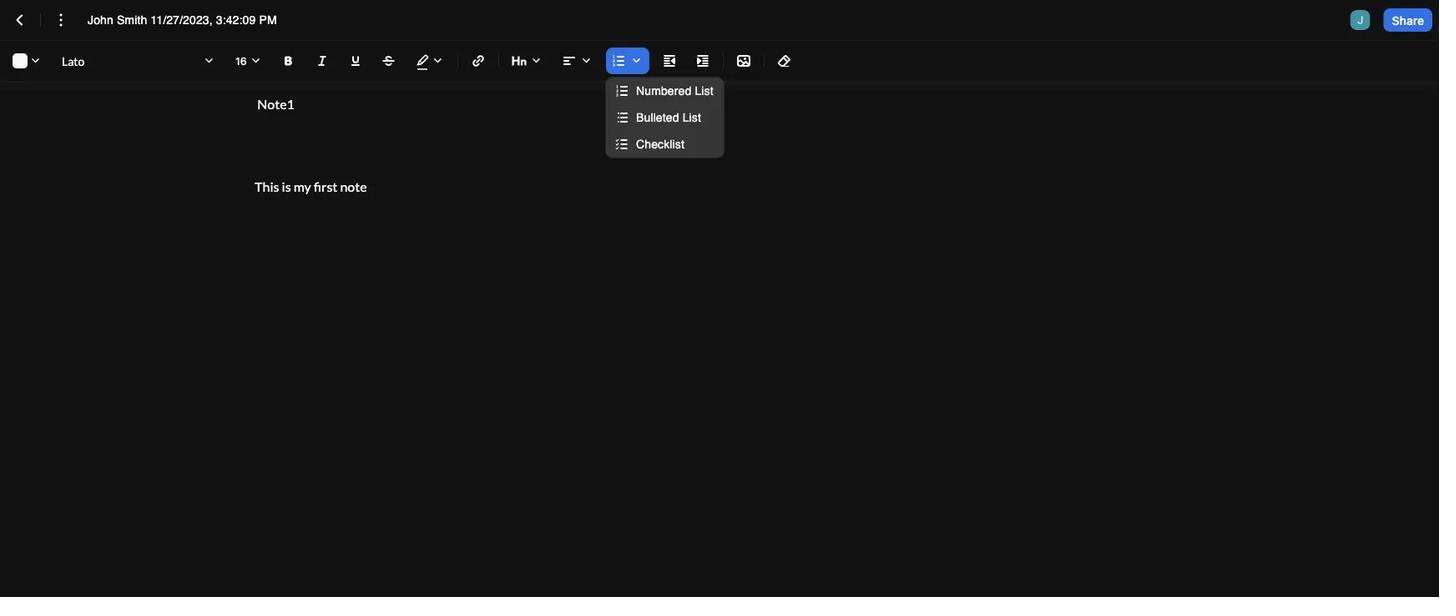 Task type: describe. For each thing, give the bounding box(es) containing it.
is
[[282, 179, 291, 195]]

clear style image
[[775, 51, 795, 71]]

underline image
[[346, 51, 366, 71]]

this
[[255, 179, 279, 195]]

checklist menu item
[[606, 131, 724, 158]]

share
[[1393, 13, 1425, 27]]

john smith image
[[1351, 10, 1371, 30]]

note1
[[255, 96, 295, 112]]

numbered
[[636, 84, 692, 98]]

share button
[[1384, 8, 1433, 32]]

first
[[314, 179, 338, 195]]

italic image
[[312, 51, 332, 71]]

checklist
[[636, 138, 685, 151]]

16
[[236, 55, 247, 67]]

this is my first note
[[255, 179, 367, 195]]

insert image image
[[734, 51, 754, 71]]

numbered list menu item
[[606, 78, 724, 104]]

bulleted list
[[636, 111, 702, 124]]

all notes image
[[10, 10, 30, 30]]



Task type: vqa. For each thing, say whether or not it's contained in the screenshot.
Numbered List's List
yes



Task type: locate. For each thing, give the bounding box(es) containing it.
list for numbered list
[[695, 84, 714, 98]]

lato
[[62, 54, 85, 68]]

note
[[340, 179, 367, 195]]

16 button
[[229, 48, 269, 74]]

1 vertical spatial list
[[683, 111, 702, 124]]

strikethrough image
[[379, 51, 399, 71]]

menu containing numbered list
[[606, 78, 724, 158]]

menu
[[606, 78, 724, 158]]

list down increase indent image
[[695, 84, 714, 98]]

more image
[[51, 10, 71, 30]]

lato button
[[55, 48, 222, 74]]

decrease indent image
[[660, 51, 680, 71]]

list down numbered list
[[683, 111, 702, 124]]

bold image
[[279, 51, 299, 71]]

None text field
[[88, 12, 297, 28]]

list
[[695, 84, 714, 98], [683, 111, 702, 124]]

numbered list
[[636, 84, 714, 98]]

my
[[294, 179, 311, 195]]

bulleted list menu item
[[606, 104, 724, 131]]

0 vertical spatial list
[[695, 84, 714, 98]]

link image
[[469, 51, 489, 71]]

increase indent image
[[693, 51, 713, 71]]

bulleted
[[636, 111, 680, 124]]

list for bulleted list
[[683, 111, 702, 124]]



